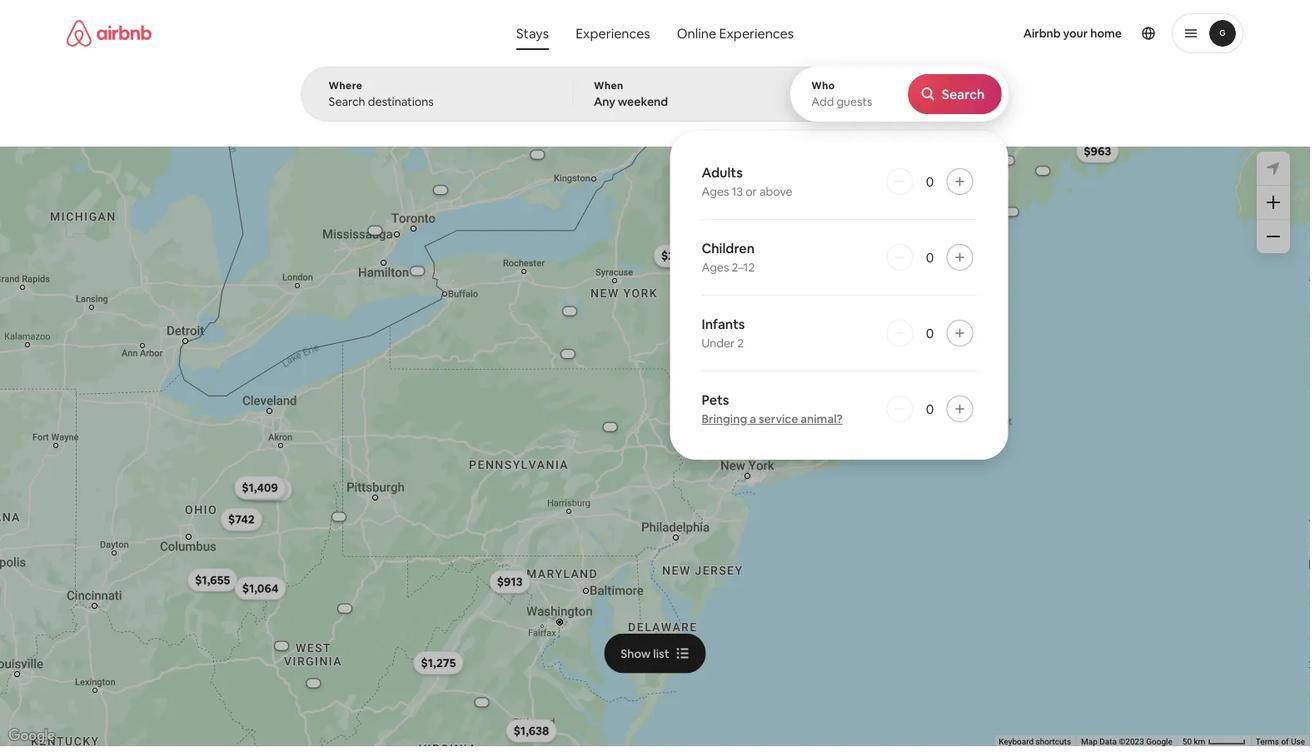 Task type: vqa. For each thing, say whether or not it's contained in the screenshot.
Ages in the 'Adults Ages 13 or above'
yes



Task type: locate. For each thing, give the bounding box(es) containing it.
Where field
[[329, 94, 547, 109]]

above
[[760, 184, 793, 199]]

1 experiences from the left
[[576, 25, 651, 42]]

$1,763
[[857, 152, 892, 167]]

national
[[305, 106, 344, 119]]

pets bringing a service animal?
[[702, 391, 843, 427]]

1 ages from the top
[[702, 184, 729, 199]]

ski-
[[870, 107, 888, 120]]

your
[[1064, 26, 1088, 41]]

2 0 from the top
[[926, 249, 934, 266]]

stays tab panel
[[301, 67, 1076, 460]]

keyboard shortcuts button
[[999, 736, 1072, 747]]

under
[[702, 336, 735, 351]]

views
[[663, 106, 690, 119]]

$913
[[497, 575, 523, 590]]

animal?
[[801, 412, 843, 427]]

$1,409 button
[[234, 476, 286, 499]]

adults ages 13 or above
[[702, 164, 793, 199]]

zoom in image
[[1267, 196, 1281, 209]]

$1,064
[[242, 581, 279, 596]]

$1,101
[[253, 482, 285, 497]]

$2,504
[[661, 248, 699, 263]]

ages inside children ages 2–12
[[702, 260, 729, 275]]

amazing views
[[619, 106, 690, 119]]

4 0 from the top
[[926, 400, 934, 417]]

google
[[1147, 737, 1173, 747]]

$2,699 button
[[922, 232, 975, 255]]

ages inside adults ages 13 or above
[[702, 184, 729, 199]]

0
[[926, 173, 934, 190], [926, 249, 934, 266], [926, 325, 934, 342], [926, 400, 934, 417]]

0 horizontal spatial experiences
[[576, 25, 651, 42]]

0 vertical spatial ages
[[702, 184, 729, 199]]

experiences
[[576, 25, 651, 42], [720, 25, 794, 42]]

stays
[[516, 25, 549, 42]]

$1,638 button
[[506, 720, 557, 743]]

terms of use
[[1256, 737, 1306, 747]]

pets
[[702, 391, 729, 408]]

group containing national parks
[[67, 67, 957, 132]]

ages down children
[[702, 260, 729, 275]]

adults
[[702, 164, 743, 181]]

$1,638
[[514, 724, 549, 739]]

0 for pets
[[926, 400, 934, 417]]

guests
[[837, 94, 873, 109]]

online experiences
[[677, 25, 794, 42]]

service
[[759, 412, 799, 427]]

omg!
[[806, 107, 833, 120]]

map data ©2023 google
[[1082, 737, 1173, 747]]

when
[[594, 79, 624, 92]]

or
[[746, 184, 757, 199]]

1 0 from the top
[[926, 173, 934, 190]]

online experiences link
[[664, 17, 808, 50]]

add
[[812, 94, 834, 109]]

experiences right "online"
[[720, 25, 794, 42]]

ages down adults
[[702, 184, 729, 199]]

$913 button
[[490, 570, 530, 594]]

2 ages from the top
[[702, 260, 729, 275]]

$1,275 button
[[414, 652, 464, 675]]

$1,101 button
[[246, 478, 292, 501]]

terms
[[1256, 737, 1280, 747]]

online
[[677, 25, 717, 42]]

display total before taxes switch
[[1200, 89, 1230, 109]]

$742 button
[[221, 508, 262, 531]]

$1,763 button
[[850, 148, 899, 172]]

airbnb your home link
[[1014, 16, 1132, 51]]

$1,544 button
[[832, 366, 883, 389]]

zoom out image
[[1267, 230, 1281, 243]]

2
[[738, 336, 744, 351]]

1 vertical spatial ages
[[702, 260, 729, 275]]

stays button
[[503, 17, 563, 50]]

$1,064 button
[[235, 577, 286, 600]]

None search field
[[301, 0, 1076, 460]]

$4,583
[[813, 140, 850, 155]]

50
[[1183, 737, 1192, 747]]

$963
[[1084, 144, 1112, 159]]

group
[[67, 67, 957, 132]]

2 experiences from the left
[[720, 25, 794, 42]]

ages
[[702, 184, 729, 199], [702, 260, 729, 275]]

who add guests
[[812, 79, 873, 109]]

1 horizontal spatial experiences
[[720, 25, 794, 42]]

profile element
[[822, 0, 1244, 67]]

experiences up when
[[576, 25, 651, 42]]

km
[[1195, 737, 1206, 747]]

when any weekend
[[594, 79, 668, 109]]

home
[[1091, 26, 1122, 41]]

keyboard shortcuts
[[999, 737, 1072, 747]]

3 0 from the top
[[926, 325, 934, 342]]

13
[[732, 184, 743, 199]]

50 km button
[[1178, 736, 1251, 747]]

airbnb your home
[[1024, 26, 1122, 41]]

$1,544
[[840, 370, 876, 385]]

beach
[[408, 107, 437, 120]]

0 for children
[[926, 249, 934, 266]]

$2,395 button
[[654, 244, 706, 268]]

ages for adults
[[702, 184, 729, 199]]



Task type: describe. For each thing, give the bounding box(es) containing it.
2–12
[[732, 260, 755, 275]]

0 for infants
[[926, 325, 934, 342]]

google image
[[4, 726, 59, 747]]

amazing
[[619, 106, 661, 119]]

who
[[812, 79, 836, 92]]

children ages 2–12
[[702, 240, 755, 275]]

keyboard
[[999, 737, 1034, 747]]

experiences button
[[563, 17, 664, 50]]

ski-in/out
[[870, 107, 916, 120]]

$963 button
[[1077, 139, 1119, 163]]

$4,583 button
[[805, 136, 858, 160]]

bringing a service animal? button
[[702, 412, 843, 427]]

$1,655
[[195, 573, 230, 588]]

$2,395
[[662, 248, 699, 263]]

airbnb
[[1024, 26, 1061, 41]]

bringing
[[702, 412, 748, 427]]

$1,706 button
[[237, 477, 287, 500]]

shortcuts
[[1036, 737, 1072, 747]]

national parks
[[305, 106, 372, 119]]

children
[[702, 240, 755, 257]]

a
[[750, 412, 757, 427]]

of
[[1282, 737, 1290, 747]]

ages for children
[[702, 260, 729, 275]]

any
[[594, 94, 616, 109]]

0 for adults
[[926, 173, 934, 190]]

what can we help you find? tab list
[[503, 17, 664, 50]]

mansions
[[547, 107, 591, 120]]

$742
[[228, 512, 255, 527]]

show
[[621, 646, 651, 661]]

list
[[654, 646, 670, 661]]

experiences inside button
[[576, 25, 651, 42]]

$1,655 button
[[188, 569, 238, 592]]

show list
[[621, 646, 670, 661]]

$1,484
[[808, 204, 845, 219]]

$2,699
[[930, 236, 967, 251]]

terms of use link
[[1256, 737, 1306, 747]]

in/out
[[888, 107, 916, 120]]

show list button
[[604, 634, 706, 674]]

parks
[[346, 106, 372, 119]]

$1,409
[[242, 480, 278, 495]]

data
[[1100, 737, 1117, 747]]

$1,275
[[421, 656, 456, 671]]

none search field containing stays
[[301, 0, 1076, 460]]

weekend
[[618, 94, 668, 109]]

infants
[[702, 315, 745, 332]]

map
[[1082, 737, 1098, 747]]

$1,706
[[245, 481, 280, 496]]

©2023
[[1119, 737, 1145, 747]]

use
[[1292, 737, 1306, 747]]

50 km
[[1183, 737, 1208, 747]]

$1,484 button
[[801, 200, 852, 224]]

where
[[329, 79, 363, 92]]

google map
showing 103 stays. region
[[0, 132, 1311, 747]]

infants under 2
[[702, 315, 745, 351]]



